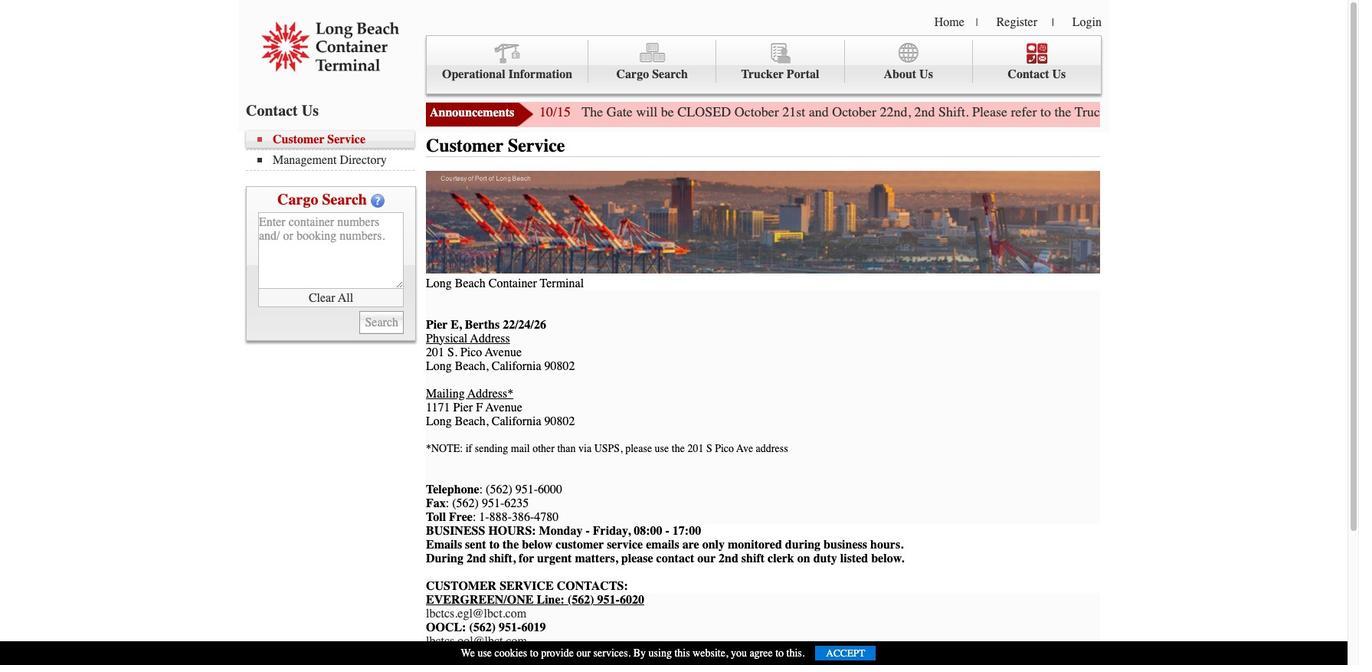 Task type: vqa. For each thing, say whether or not it's contained in the screenshot.
bottommost LONG
yes



Task type: locate. For each thing, give the bounding box(es) containing it.
2 october from the left
[[832, 103, 877, 120]]

home
[[935, 15, 965, 29]]

long up mailing
[[426, 359, 452, 373]]

california inside mailing address* 1171 pier f avenue long beach, california 90802​
[[492, 414, 542, 428]]

1 long from the top
[[426, 359, 452, 373]]

beach, inside pier e, berths 22/24/26 physical address 201 s. pico avenue long beach, california 90802
[[455, 359, 489, 373]]

pier
[[426, 318, 448, 332], [453, 401, 473, 414]]

2 horizontal spatial 2nd
[[915, 103, 936, 120]]

mailing address* 1171 pier f avenue long beach, california 90802​
[[426, 387, 575, 428]]

customer for customer service
[[426, 135, 504, 156]]

4780
[[534, 510, 559, 524]]

toll
[[426, 510, 446, 524]]

terminal
[[540, 276, 584, 290]]

contact us up 'management'
[[246, 102, 319, 120]]

please down 08:00
[[621, 552, 653, 565]]

1 california from the top
[[492, 359, 542, 373]]

register link
[[997, 15, 1038, 29]]

duty
[[814, 552, 838, 565]]

1 horizontal spatial service
[[508, 135, 565, 156]]

0 vertical spatial pier
[[426, 318, 448, 332]]

this
[[675, 647, 690, 660]]

1 horizontal spatial us
[[920, 67, 933, 81]]

0 horizontal spatial use
[[478, 647, 492, 660]]

pico right s
[[715, 442, 734, 455]]

october right and
[[832, 103, 877, 120]]

2 horizontal spatial us
[[1053, 67, 1066, 81]]

0 horizontal spatial 2nd
[[467, 552, 486, 565]]

october
[[735, 103, 779, 120], [832, 103, 877, 120]]

avenue inside mailing address* 1171 pier f avenue long beach, california 90802​
[[486, 401, 523, 414]]

0 horizontal spatial pier
[[426, 318, 448, 332]]

portal
[[787, 67, 820, 81]]

0 vertical spatial long
[[426, 359, 452, 373]]

:
[[480, 483, 483, 496], [446, 496, 449, 510], [473, 510, 476, 524]]

0 horizontal spatial search
[[322, 191, 367, 208]]

service up management directory link
[[327, 133, 366, 146]]

you
[[731, 647, 747, 660]]

than
[[558, 442, 576, 455]]

2nd left shift,
[[467, 552, 486, 565]]

(562) right line:
[[568, 593, 594, 607]]

2 beach, from the top
[[455, 414, 489, 428]]

1 horizontal spatial search
[[652, 67, 688, 81]]

use left s
[[655, 442, 669, 455]]

0 horizontal spatial menu bar
[[246, 131, 422, 171]]

cma-
[[426, 648, 460, 662]]

951- down the matters,
[[597, 593, 620, 607]]

clear all
[[309, 291, 353, 305]]

| left login
[[1052, 16, 1054, 29]]

10/15 the gate will be closed october 21st and october 22nd, 2nd shift. please refer to the truck gate hours web page for further gate details 
[[540, 103, 1360, 120]]

cargo
[[617, 67, 649, 81], [278, 191, 318, 208]]

cargo search inside menu bar
[[617, 67, 688, 81]]

please
[[626, 442, 652, 455], [621, 552, 653, 565]]

berths
[[465, 318, 500, 332]]

0 vertical spatial contact
[[1008, 67, 1050, 81]]

details
[[1321, 103, 1357, 120]]

management directory link
[[258, 153, 415, 167]]

address*
[[468, 387, 514, 401]]

1 horizontal spatial customer
[[426, 135, 504, 156]]

951- up business hours:
[[482, 496, 504, 510]]

1 horizontal spatial gate
[[1111, 103, 1137, 120]]

hours
[[1141, 103, 1174, 120]]

contact us up refer
[[1008, 67, 1066, 81]]

0 horizontal spatial pico
[[461, 345, 482, 359]]

contact up 'management'
[[246, 102, 298, 120]]

lbctcs.ool@lbct.com
[[426, 634, 527, 648]]

1 vertical spatial for
[[519, 552, 534, 565]]

0 vertical spatial cargo search
[[617, 67, 688, 81]]

to left this.
[[776, 647, 784, 660]]

- left friday,
[[586, 524, 590, 538]]

0 horizontal spatial contact
[[246, 102, 298, 120]]

about
[[884, 67, 917, 81]]

(562) down evergreen/one
[[469, 621, 496, 634]]

2 gate from the left
[[1111, 103, 1137, 120]]

cargo up the will
[[617, 67, 649, 81]]

1 horizontal spatial october
[[832, 103, 877, 120]]

0 horizontal spatial customer
[[273, 133, 325, 146]]

1 horizontal spatial -
[[666, 524, 670, 538]]

6235
[[504, 496, 529, 510]]

1 horizontal spatial contact
[[1008, 67, 1050, 81]]

0 vertical spatial menu bar
[[426, 35, 1102, 94]]

website,
[[693, 647, 728, 660]]

0 vertical spatial pico
[[461, 345, 482, 359]]

6000
[[538, 483, 563, 496]]

clear
[[309, 291, 335, 305]]

our
[[698, 552, 716, 565], [577, 647, 591, 660]]

service for customer service management directory
[[327, 133, 366, 146]]

service inside the customer service management directory
[[327, 133, 366, 146]]

cargo search up the will
[[617, 67, 688, 81]]

us for about us link
[[920, 67, 933, 81]]

ave
[[737, 442, 753, 455]]

us for contact us link
[[1053, 67, 1066, 81]]

we use cookies to provide our services. by using this website, you agree to this.
[[461, 647, 805, 660]]

201 left s.
[[426, 345, 445, 359]]

0 horizontal spatial 201
[[426, 345, 445, 359]]

for right shift,
[[519, 552, 534, 565]]

register
[[997, 15, 1038, 29]]

0 horizontal spatial |
[[976, 16, 978, 29]]

1 vertical spatial pico
[[715, 442, 734, 455]]

hours. ​
[[871, 538, 907, 552]]

0 vertical spatial 201
[[426, 345, 445, 359]]

us
[[920, 67, 933, 81], [1053, 67, 1066, 81], [302, 102, 319, 120]]

1 vertical spatial california
[[492, 414, 542, 428]]

1 horizontal spatial cargo search
[[617, 67, 688, 81]]

service down 10/15
[[508, 135, 565, 156]]

1 vertical spatial long
[[426, 414, 452, 428]]

1 vertical spatial menu bar
[[246, 131, 422, 171]]

the left s
[[672, 442, 685, 455]]

1 horizontal spatial cargo
[[617, 67, 649, 81]]

21st
[[783, 103, 806, 120]]

pier left the e,
[[426, 318, 448, 332]]

0 vertical spatial avenue
[[485, 345, 522, 359]]

monitored
[[728, 538, 782, 552]]

1 horizontal spatial menu bar
[[426, 35, 1102, 94]]

please inside telephone : (562) 951-6000 fax : (562) 951-6235 toll free : 1-888-386-4780 business hours: monday - friday, 08:00 - 17:00 emails sent to the below customer service emails are only monitored during business hours. ​ ​during 2nd shift, for urgent matters, please contact our 2nd shift clerk on duty listed below.
[[621, 552, 653, 565]]

the left truck
[[1055, 103, 1072, 120]]

1 horizontal spatial our
[[698, 552, 716, 565]]

1 vertical spatial our
[[577, 647, 591, 660]]

pier left f
[[453, 401, 473, 414]]

2 vertical spatial the
[[503, 538, 519, 552]]

1 vertical spatial beach,
[[455, 414, 489, 428]]

web
[[1178, 103, 1201, 120]]

2nd left the shift
[[719, 552, 739, 565]]

directory
[[340, 153, 387, 167]]

search up be
[[652, 67, 688, 81]]

gate right the
[[607, 103, 633, 120]]

0 horizontal spatial service
[[327, 133, 366, 146]]

0 vertical spatial cargo
[[617, 67, 649, 81]]

0 vertical spatial our
[[698, 552, 716, 565]]

0 horizontal spatial for
[[519, 552, 534, 565]]

0 vertical spatial the
[[1055, 103, 1072, 120]]

gate right truck
[[1111, 103, 1137, 120]]

*note: if sending mail other than via usps, please use the 201 s pico ave address
[[426, 442, 788, 455]]

urgent
[[537, 552, 572, 565]]

2 long from the top
[[426, 414, 452, 428]]

emails
[[426, 538, 462, 552]]

california up mail
[[492, 414, 542, 428]]

please right via usps,
[[626, 442, 652, 455]]

for right page at the top right
[[1234, 103, 1250, 120]]

951- up 386-
[[516, 483, 538, 496]]

the left below at the left bottom of page
[[503, 538, 519, 552]]

0 vertical spatial beach,
[[455, 359, 489, 373]]

1 - from the left
[[586, 524, 590, 538]]

0 horizontal spatial gate
[[607, 103, 633, 120]]

shift
[[742, 552, 765, 565]]

cargo down 'management'
[[278, 191, 318, 208]]

2 - from the left
[[666, 524, 670, 538]]

page
[[1204, 103, 1230, 120]]

1 vertical spatial avenue
[[486, 401, 523, 414]]

pico right s.
[[461, 345, 482, 359]]

2 california from the top
[[492, 414, 542, 428]]

accept button
[[816, 646, 876, 661]]

customer for customer service management directory
[[273, 133, 325, 146]]

0 horizontal spatial cargo search
[[278, 191, 367, 208]]

1 vertical spatial cargo search
[[278, 191, 367, 208]]

sending
[[475, 442, 508, 455]]

201 left s
[[688, 442, 704, 455]]

service for customer service
[[508, 135, 565, 156]]

1 vertical spatial pier
[[453, 401, 473, 414]]

shift.
[[939, 103, 969, 120]]

1 vertical spatial please
[[621, 552, 653, 565]]

2 horizontal spatial :
[[480, 483, 483, 496]]

(562) up 888-
[[486, 483, 513, 496]]

22/24/26
[[503, 318, 547, 332]]

login
[[1073, 15, 1102, 29]]

customer down announcements at the left of the page
[[426, 135, 504, 156]]

cargo search down management directory link
[[278, 191, 367, 208]]

beach, down address
[[455, 359, 489, 373]]

1 | from the left
[[976, 16, 978, 29]]

october left 21st
[[735, 103, 779, 120]]

951- up cookies
[[499, 621, 522, 634]]

menu bar
[[426, 35, 1102, 94], [246, 131, 422, 171]]

1 vertical spatial contact us
[[246, 102, 319, 120]]

the
[[582, 103, 603, 120]]

avenue right f
[[486, 401, 523, 414]]

friday,
[[593, 524, 631, 538]]

888-
[[489, 510, 512, 524]]

mailing
[[426, 387, 465, 401]]

0 horizontal spatial the
[[503, 538, 519, 552]]

our left 6018
[[577, 647, 591, 660]]

service
[[607, 538, 643, 552]]

long up *note:
[[426, 414, 452, 428]]

address
[[470, 332, 510, 345]]

search down management directory link
[[322, 191, 367, 208]]

contact
[[1008, 67, 1050, 81], [246, 102, 298, 120]]

1 vertical spatial search
[[322, 191, 367, 208]]

1 beach, from the top
[[455, 359, 489, 373]]

1 horizontal spatial the
[[672, 442, 685, 455]]

1 vertical spatial 201
[[688, 442, 704, 455]]

1 horizontal spatial use
[[655, 442, 669, 455]]

on
[[798, 552, 811, 565]]

cookies
[[495, 647, 528, 660]]

90802
[[545, 359, 575, 373]]

​during
[[426, 552, 464, 565]]

to right 'sent'
[[490, 538, 500, 552]]

0 vertical spatial contact us
[[1008, 67, 1066, 81]]

0 horizontal spatial october
[[735, 103, 779, 120]]

the inside telephone : (562) 951-6000 fax : (562) 951-6235 toll free : 1-888-386-4780 business hours: monday - friday, 08:00 - 17:00 emails sent to the below customer service emails are only monitored during business hours. ​ ​during 2nd shift, for urgent matters, please contact our 2nd shift clerk on duty listed below.
[[503, 538, 519, 552]]

search inside menu bar
[[652, 67, 688, 81]]

0 vertical spatial california
[[492, 359, 542, 373]]

long inside mailing address* 1171 pier f avenue long beach, california 90802​
[[426, 414, 452, 428]]

1 horizontal spatial for
[[1234, 103, 1250, 120]]

below.
[[872, 552, 905, 565]]

customer up 'management'
[[273, 133, 325, 146]]

1 horizontal spatial |
[[1052, 16, 1054, 29]]

clear all button
[[258, 289, 404, 307]]

1 horizontal spatial pier
[[453, 401, 473, 414]]

beach, up if
[[455, 414, 489, 428]]

951- left by
[[573, 648, 596, 662]]

|
[[976, 16, 978, 29], [1052, 16, 1054, 29]]

closed
[[678, 103, 731, 120]]

customer inside the customer service management directory
[[273, 133, 325, 146]]

customer
[[426, 579, 497, 593]]

free
[[449, 510, 473, 524]]

0 horizontal spatial cargo
[[278, 191, 318, 208]]

0 horizontal spatial our
[[577, 647, 591, 660]]

2nd
[[915, 103, 936, 120], [467, 552, 486, 565], [719, 552, 739, 565]]

0 horizontal spatial -
[[586, 524, 590, 538]]

| right home link
[[976, 16, 978, 29]]

1 october from the left
[[735, 103, 779, 120]]

0 horizontal spatial contact us
[[246, 102, 319, 120]]

gate
[[1294, 103, 1317, 120]]

0 vertical spatial use
[[655, 442, 669, 455]]

california up address*
[[492, 359, 542, 373]]

2 horizontal spatial the
[[1055, 103, 1072, 120]]

lbctcs.ool@lbct.com link
[[426, 634, 527, 648]]

None submit
[[360, 311, 404, 334]]

use right "we"
[[478, 647, 492, 660]]

- left 17:00
[[666, 524, 670, 538]]

avenue down the berths
[[485, 345, 522, 359]]

-
[[586, 524, 590, 538], [666, 524, 670, 538]]

telephone
[[426, 483, 480, 496]]

2nd left shift.
[[915, 103, 936, 120]]

contact up refer
[[1008, 67, 1050, 81]]

our right contact
[[698, 552, 716, 565]]

0 vertical spatial search
[[652, 67, 688, 81]]



Task type: describe. For each thing, give the bounding box(es) containing it.
*note:
[[426, 442, 463, 455]]

menu bar containing operational information
[[426, 35, 1102, 94]]

1 vertical spatial contact
[[246, 102, 298, 120]]

Enter container numbers and/ or booking numbers.  text field
[[258, 212, 404, 289]]

1 horizontal spatial pico
[[715, 442, 734, 455]]

f
[[476, 401, 483, 414]]

telephone : (562) 951-6000 fax : (562) 951-6235 toll free : 1-888-386-4780 business hours: monday - friday, 08:00 - 17:00 emails sent to the below customer service emails are only monitored during business hours. ​ ​during 2nd shift, for urgent matters, please contact our 2nd shift clerk on duty listed below.
[[426, 483, 911, 565]]

by
[[634, 647, 646, 660]]

other
[[533, 442, 555, 455]]

all
[[338, 291, 353, 305]]

california inside pier e, berths 22/24/26 physical address 201 s. pico avenue long beach, california 90802
[[492, 359, 542, 373]]

shift,
[[490, 552, 516, 565]]

1 horizontal spatial 2nd
[[719, 552, 739, 565]]

0 horizontal spatial us
[[302, 102, 319, 120]]

customer service management directory
[[273, 133, 387, 167]]

service
[[500, 579, 554, 593]]

6019
[[522, 621, 546, 634]]

avenue inside pier e, berths 22/24/26 physical address 201 s. pico avenue long beach, california 90802
[[485, 345, 522, 359]]

s.
[[448, 345, 457, 359]]

home link
[[935, 15, 965, 29]]

our inside telephone : (562) 951-6000 fax : (562) 951-6235 toll free : 1-888-386-4780 business hours: monday - friday, 08:00 - 17:00 emails sent to the below customer service emails are only monitored during business hours. ​ ​during 2nd shift, for urgent matters, please contact our 2nd shift clerk on duty listed below.
[[698, 552, 716, 565]]

trucker portal
[[741, 67, 820, 81]]

contact
[[657, 552, 695, 565]]

to right cookies
[[530, 647, 539, 660]]

1 gate from the left
[[607, 103, 633, 120]]

1-
[[479, 510, 490, 524]]

to right refer
[[1041, 103, 1052, 120]]

fax
[[426, 496, 446, 510]]

using
[[649, 647, 672, 660]]

be
[[661, 103, 674, 120]]

201 inside pier e, berths 22/24/26 physical address 201 s. pico avenue long beach, california 90802
[[426, 345, 445, 359]]

1 vertical spatial cargo
[[278, 191, 318, 208]]

0 vertical spatial please
[[626, 442, 652, 455]]

matters,
[[575, 552, 618, 565]]

during
[[785, 538, 821, 552]]

1 vertical spatial use
[[478, 647, 492, 660]]

trucker portal link
[[717, 40, 845, 83]]

(562) left 1-
[[452, 496, 479, 510]]

accept
[[826, 648, 866, 659]]

clerk
[[768, 552, 795, 565]]

6018
[[596, 648, 620, 662]]

cargo search link
[[589, 40, 717, 83]]

services.
[[594, 647, 631, 660]]

1 horizontal spatial contact us
[[1008, 67, 1066, 81]]

1 vertical spatial the
[[672, 442, 685, 455]]

pier inside mailing address* 1171 pier f avenue long beach, california 90802​
[[453, 401, 473, 414]]

customer service contacts: evergreen/one line: (562) 951-6020 lbctcs.egl@lbct.com oocl: (562) 951-6019 lbctcs.ool@lbct.com cma-cgm/cosco: (562) 951-6018
[[426, 579, 645, 662]]

pico inside pier e, berths 22/24/26 physical address 201 s. pico avenue long beach, california 90802
[[461, 345, 482, 359]]

1 horizontal spatial :
[[473, 510, 476, 524]]

17:00
[[673, 524, 701, 538]]

about us
[[884, 67, 933, 81]]

long inside pier e, berths 22/24/26 physical address 201 s. pico avenue long beach, california 90802
[[426, 359, 452, 373]]

0 horizontal spatial :
[[446, 496, 449, 510]]

2 | from the left
[[1052, 16, 1054, 29]]

0 vertical spatial for
[[1234, 103, 1250, 120]]

6020
[[620, 593, 645, 607]]

​​​​​​​​​​​​​​​​​​​​​​​​​​​​​​​​​​​long
[[426, 276, 452, 290]]

08:00
[[634, 524, 663, 538]]

cgm/cosco:
[[460, 648, 541, 662]]

​​​​​​​​​​​​​​​​​​​​​​​​​​​​​​​​​​​long beach container terminal
[[426, 276, 584, 290]]

and
[[809, 103, 829, 120]]

10/15
[[540, 103, 571, 120]]

s
[[707, 442, 713, 455]]

login link
[[1073, 15, 1102, 29]]

information
[[509, 67, 573, 81]]

if
[[466, 442, 472, 455]]

beach
[[455, 276, 486, 290]]

22nd,
[[880, 103, 911, 120]]

to inside telephone : (562) 951-6000 fax : (562) 951-6235 toll free : 1-888-386-4780 business hours: monday - friday, 08:00 - 17:00 emails sent to the below customer service emails are only monitored during business hours. ​ ​during 2nd shift, for urgent matters, please contact our 2nd shift clerk on duty listed below.
[[490, 538, 500, 552]]

(562) down "6019"
[[544, 648, 570, 662]]

pier inside pier e, berths 22/24/26 physical address 201 s. pico avenue long beach, california 90802
[[426, 318, 448, 332]]

90802​
[[545, 414, 575, 428]]

sent
[[465, 538, 486, 552]]

operational
[[442, 67, 506, 81]]

e,
[[451, 318, 462, 332]]

beach, inside mailing address* 1171 pier f avenue long beach, california 90802​
[[455, 414, 489, 428]]

truck
[[1075, 103, 1108, 120]]

for inside telephone : (562) 951-6000 fax : (562) 951-6235 toll free : 1-888-386-4780 business hours: monday - friday, 08:00 - 17:00 emails sent to the below customer service emails are only monitored during business hours. ​ ​during 2nd shift, for urgent matters, please contact our 2nd shift clerk on duty listed below.
[[519, 552, 534, 565]]

1 horizontal spatial 201
[[688, 442, 704, 455]]

customer service link
[[258, 133, 415, 146]]

emails are
[[646, 538, 700, 552]]

please
[[973, 103, 1008, 120]]

announcements
[[430, 106, 514, 120]]

physical
[[426, 332, 468, 345]]

business
[[824, 538, 868, 552]]

1171
[[426, 401, 450, 414]]

further
[[1253, 103, 1291, 120]]

we
[[461, 647, 475, 660]]

refer
[[1011, 103, 1037, 120]]

menu bar containing customer service
[[246, 131, 422, 171]]

via usps,
[[579, 442, 623, 455]]

operational information
[[442, 67, 573, 81]]

provide
[[541, 647, 574, 660]]

container
[[489, 276, 537, 290]]

will
[[636, 103, 658, 120]]

386-
[[512, 510, 534, 524]]



